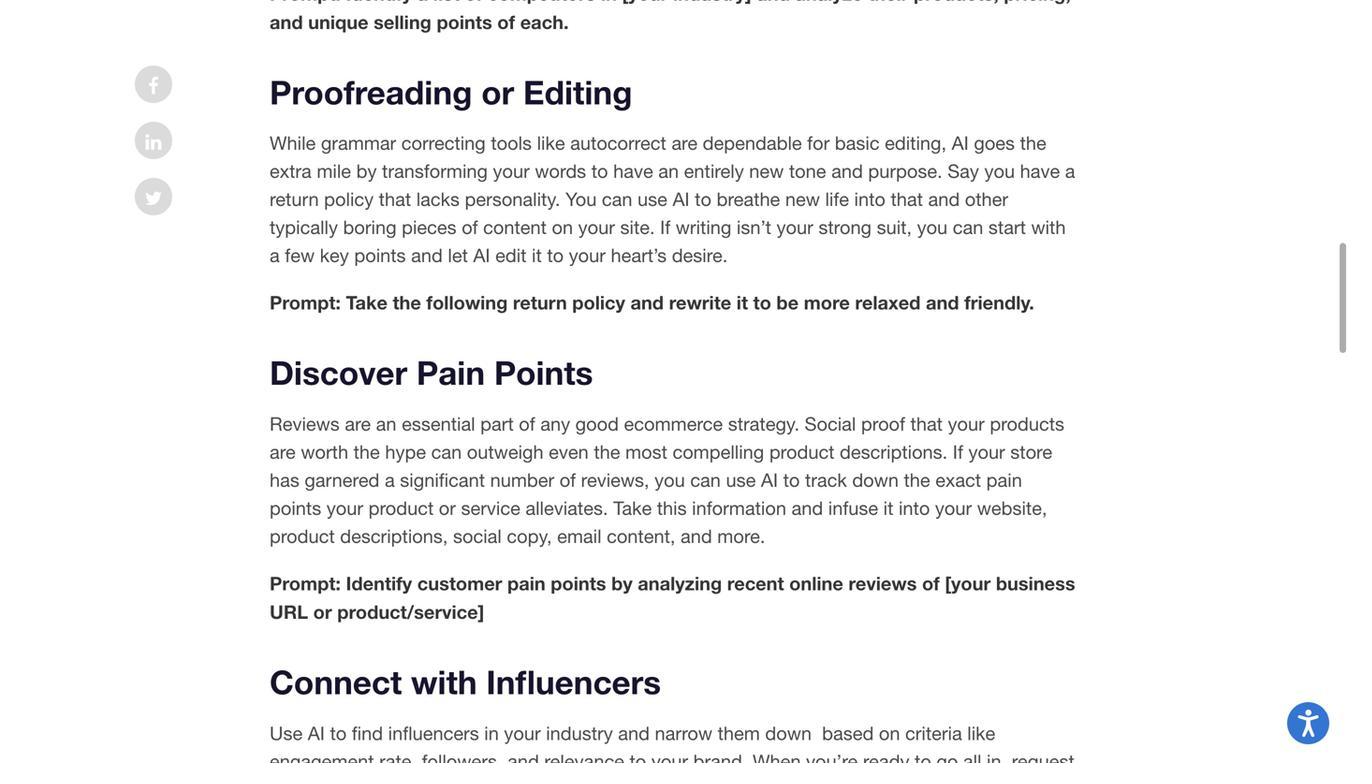 Task type: locate. For each thing, give the bounding box(es) containing it.
or inside prompt: identify customer pain points by analyzing recent online reviews of [your business url or product/service]
[[313, 601, 332, 623]]

influencers
[[388, 722, 479, 744]]

return down extra
[[270, 188, 319, 210]]

and down track
[[792, 497, 823, 519]]

policy down mile
[[324, 188, 374, 210]]

down inside "reviews are an essential part of any good ecommerce strategy. social proof that your products are worth the hype can outweigh even the most compelling product descriptions. if your store has garnered a significant number of reviews, you can use ai to track down the exact pain points your product or service alleviates. take this information and infuse it into your website, product descriptions, social copy, email content, and more."
[[852, 469, 899, 491]]

influencers
[[486, 663, 661, 701]]

down down descriptions.
[[852, 469, 899, 491]]

you down goes
[[985, 160, 1015, 182]]

into right life
[[855, 188, 886, 210]]

website,
[[977, 497, 1047, 519]]

identify
[[346, 0, 412, 4], [346, 572, 412, 595]]

of left any
[[519, 413, 535, 435]]

0 vertical spatial like
[[537, 132, 565, 154]]

points inside while grammar correcting tools like autocorrect are dependable for basic editing, ai goes the extra mile by transforming your words to have an entirely new tone and purpose. say you have a return policy that lacks personality. you can use ai to breathe new life into that and other typically boring pieces of content on your site. if writing isn't your strong suit, you can start with a few key points and let ai edit it to your heart's desire.
[[354, 245, 406, 267]]

2 vertical spatial or
[[313, 601, 332, 623]]

0 horizontal spatial return
[[270, 188, 319, 210]]

points down email
[[551, 572, 606, 595]]

identify up selling
[[346, 0, 412, 4]]

take down the key
[[346, 291, 388, 314]]

pain
[[987, 469, 1022, 491], [508, 572, 546, 595]]

any
[[541, 413, 570, 435]]

0 vertical spatial if
[[660, 216, 671, 238]]

linkedin image
[[146, 133, 162, 152]]

0 horizontal spatial have
[[613, 160, 653, 182]]

2 vertical spatial you
[[655, 469, 685, 491]]

customer
[[417, 572, 502, 595]]

lacks
[[416, 188, 460, 210]]

points inside prompt: identify a list of competitors in [your industry] and analyze their products, pricing, and unique selling points of each.
[[437, 11, 492, 33]]

reviews,
[[581, 469, 650, 491]]

an up hype
[[376, 413, 397, 435]]

you right suit,
[[917, 216, 948, 238]]

alleviates.
[[526, 497, 608, 519]]

1 vertical spatial an
[[376, 413, 397, 435]]

0 vertical spatial or
[[482, 72, 514, 111]]

you up "this"
[[655, 469, 685, 491]]

1 vertical spatial return
[[513, 291, 567, 314]]

1 vertical spatial in
[[484, 722, 499, 744]]

ai up information
[[761, 469, 778, 491]]

0 vertical spatial identify
[[346, 0, 412, 4]]

more.
[[718, 525, 766, 547]]

and left unique
[[270, 11, 303, 33]]

[your left industry]
[[622, 0, 668, 4]]

1 vertical spatial are
[[345, 413, 371, 435]]

essential
[[402, 413, 475, 435]]

policy
[[324, 188, 374, 210], [572, 291, 625, 314]]

exact
[[936, 469, 982, 491]]

can down other
[[953, 216, 984, 238]]

ai up "engagement"
[[308, 722, 325, 744]]

2 prompt: from the top
[[270, 291, 341, 314]]

use inside "reviews are an essential part of any good ecommerce strategy. social proof that your products are worth the hype can outweigh even the most compelling product descriptions. if your store has garnered a significant number of reviews, you can use ai to track down the exact pain points your product or service alleviates. take this information and infuse it into your website, product descriptions, social copy, email content, and more."
[[726, 469, 756, 491]]

1 horizontal spatial take
[[613, 497, 652, 519]]

2 horizontal spatial are
[[672, 132, 698, 154]]

1 vertical spatial new
[[786, 188, 820, 210]]

recent
[[727, 572, 784, 595]]

0 horizontal spatial policy
[[324, 188, 374, 210]]

1 horizontal spatial if
[[953, 441, 964, 463]]

0 vertical spatial use
[[638, 188, 668, 210]]

down up when
[[765, 722, 812, 744]]

social
[[453, 525, 502, 547]]

by inside prompt: identify customer pain points by analyzing recent online reviews of [your business url or product/service]
[[612, 572, 633, 595]]

2 horizontal spatial product
[[770, 441, 835, 463]]

tools
[[491, 132, 532, 154]]

0 horizontal spatial by
[[356, 160, 377, 182]]

0 horizontal spatial into
[[855, 188, 886, 210]]

0 horizontal spatial take
[[346, 291, 388, 314]]

in right competitors
[[601, 0, 617, 4]]

compelling
[[673, 441, 764, 463]]

points down "list"
[[437, 11, 492, 33]]

proofreading or editing
[[270, 72, 633, 111]]

an inside while grammar correcting tools like autocorrect are dependable for basic editing, ai goes the extra mile by transforming your words to have an entirely new tone and purpose. say you have a return policy that lacks personality. you can use ai to breathe new life into that and other typically boring pieces of content on your site. if writing isn't your strong suit, you can start with a few key points and let ai edit it to your heart's desire.
[[659, 160, 679, 182]]

1 horizontal spatial into
[[899, 497, 930, 519]]

url
[[270, 601, 308, 623]]

for
[[807, 132, 830, 154]]

1 vertical spatial on
[[879, 722, 900, 744]]

that
[[379, 188, 411, 210], [891, 188, 923, 210], [911, 413, 943, 435]]

into
[[855, 188, 886, 210], [899, 497, 930, 519]]

2 vertical spatial are
[[270, 441, 296, 463]]

it right edit
[[532, 245, 542, 267]]

products,
[[914, 0, 999, 4]]

relaxed
[[855, 291, 921, 314]]

discover pain points
[[270, 353, 593, 392]]

or right the 'url'
[[313, 601, 332, 623]]

1 vertical spatial [your
[[945, 572, 991, 595]]

points
[[494, 353, 593, 392]]

0 vertical spatial into
[[855, 188, 886, 210]]

content,
[[607, 525, 676, 547]]

1 horizontal spatial [your
[[945, 572, 991, 595]]

twitter image
[[145, 189, 162, 208]]

life
[[825, 188, 849, 210]]

worth
[[301, 441, 348, 463]]

take up content,
[[613, 497, 652, 519]]

1 horizontal spatial down
[[852, 469, 899, 491]]

ai up writing
[[673, 188, 690, 210]]

1 horizontal spatial product
[[369, 497, 434, 519]]

1 vertical spatial identify
[[346, 572, 412, 595]]

significant
[[400, 469, 485, 491]]

0 horizontal spatial are
[[270, 441, 296, 463]]

and left analyze
[[757, 0, 790, 4]]

1 vertical spatial policy
[[572, 291, 625, 314]]

points down boring
[[354, 245, 406, 267]]

0 vertical spatial in
[[601, 0, 617, 4]]

and down "this"
[[681, 525, 712, 547]]

[your inside prompt: identify customer pain points by analyzing recent online reviews of [your business url or product/service]
[[945, 572, 991, 595]]

1 vertical spatial prompt:
[[270, 291, 341, 314]]

that up descriptions.
[[911, 413, 943, 435]]

0 vertical spatial pain
[[987, 469, 1022, 491]]

2 vertical spatial prompt:
[[270, 572, 341, 595]]

have up start
[[1020, 160, 1060, 182]]

product up track
[[770, 441, 835, 463]]

typically
[[270, 216, 338, 238]]

prompt: inside prompt: identify customer pain points by analyzing recent online reviews of [your business url or product/service]
[[270, 572, 341, 595]]

if inside while grammar correcting tools like autocorrect are dependable for basic editing, ai goes the extra mile by transforming your words to have an entirely new tone and purpose. say you have a return policy that lacks personality. you can use ai to breathe new life into that and other typically boring pieces of content on your site. if writing isn't your strong suit, you can start with a few key points and let ai edit it to your heart's desire.
[[660, 216, 671, 238]]

1 horizontal spatial return
[[513, 291, 567, 314]]

0 vertical spatial return
[[270, 188, 319, 210]]

pain down copy,
[[508, 572, 546, 595]]

product up descriptions,
[[369, 497, 434, 519]]

points down has on the bottom left
[[270, 497, 321, 519]]

0 horizontal spatial if
[[660, 216, 671, 238]]

points inside prompt: identify customer pain points by analyzing recent online reviews of [your business url or product/service]
[[551, 572, 606, 595]]

have down autocorrect
[[613, 160, 653, 182]]

to left track
[[783, 469, 800, 491]]

that up boring
[[379, 188, 411, 210]]

entirely
[[684, 160, 744, 182]]

0 horizontal spatial down
[[765, 722, 812, 744]]

words
[[535, 160, 586, 182]]

the right goes
[[1020, 132, 1047, 154]]

a inside prompt: identify a list of competitors in [your industry] and analyze their products, pricing, and unique selling points of each.
[[417, 0, 428, 4]]

identify inside prompt: identify a list of competitors in [your industry] and analyze their products, pricing, and unique selling points of each.
[[346, 0, 412, 4]]

new down tone
[[786, 188, 820, 210]]

2 identify from the top
[[346, 572, 412, 595]]

0 horizontal spatial product
[[270, 525, 335, 547]]

let
[[448, 245, 468, 267]]

on inside use ai to find influencers in your industry and narrow them down  based on criteria like engagement rate, followers, and relevance to your brand. when you're ready to go all in, reques
[[879, 722, 900, 744]]

1 vertical spatial if
[[953, 441, 964, 463]]

to up "engagement"
[[330, 722, 347, 744]]

in
[[601, 0, 617, 4], [484, 722, 499, 744]]

use up information
[[726, 469, 756, 491]]

1 identify from the top
[[346, 0, 412, 4]]

like up all
[[968, 722, 996, 744]]

2 horizontal spatial or
[[482, 72, 514, 111]]

descriptions,
[[340, 525, 448, 547]]

are up has on the bottom left
[[270, 441, 296, 463]]

go
[[937, 750, 958, 763]]

a
[[417, 0, 428, 4], [1066, 160, 1076, 182], [270, 245, 280, 267], [385, 469, 395, 491]]

new
[[749, 160, 784, 182], [786, 188, 820, 210]]

1 vertical spatial take
[[613, 497, 652, 519]]

2 vertical spatial product
[[270, 525, 335, 547]]

in up followers,
[[484, 722, 499, 744]]

identify up product/service]
[[346, 572, 412, 595]]

0 horizontal spatial an
[[376, 413, 397, 435]]

prompt: up unique
[[270, 0, 341, 4]]

on down you
[[552, 216, 573, 238]]

are up "worth"
[[345, 413, 371, 435]]

identify inside prompt: identify customer pain points by analyzing recent online reviews of [your business url or product/service]
[[346, 572, 412, 595]]

prompt: for prompt: take the following return policy and rewrite it to be more relaxed and friendly.
[[270, 291, 341, 314]]

1 horizontal spatial like
[[968, 722, 996, 744]]

1 horizontal spatial or
[[439, 497, 456, 519]]

0 horizontal spatial use
[[638, 188, 668, 210]]

0 horizontal spatial [your
[[622, 0, 668, 4]]

email
[[557, 525, 602, 547]]

ai inside use ai to find influencers in your industry and narrow them down  based on criteria like engagement rate, followers, and relevance to your brand. when you're ready to go all in, reques
[[308, 722, 325, 744]]

into down descriptions.
[[899, 497, 930, 519]]

if right site.
[[660, 216, 671, 238]]

list
[[433, 0, 460, 4]]

on up ready
[[879, 722, 900, 744]]

an inside "reviews are an essential part of any good ecommerce strategy. social proof that your products are worth the hype can outweigh even the most compelling product descriptions. if your store has garnered a significant number of reviews, you can use ai to track down the exact pain points your product or service alleviates. take this information and infuse it into your website, product descriptions, social copy, email content, and more."
[[376, 413, 397, 435]]

use up site.
[[638, 188, 668, 210]]

identify for unique
[[346, 0, 412, 4]]

or
[[482, 72, 514, 111], [439, 497, 456, 519], [313, 601, 332, 623]]

1 vertical spatial with
[[411, 663, 477, 701]]

0 vertical spatial down
[[852, 469, 899, 491]]

1 horizontal spatial use
[[726, 469, 756, 491]]

it right infuse
[[884, 497, 894, 519]]

start
[[989, 216, 1026, 238]]

few
[[285, 245, 315, 267]]

1 horizontal spatial have
[[1020, 160, 1060, 182]]

[your left business
[[945, 572, 991, 595]]

basic
[[835, 132, 880, 154]]

1 vertical spatial it
[[737, 291, 748, 314]]

pain
[[417, 353, 485, 392]]

0 vertical spatial on
[[552, 216, 573, 238]]

1 vertical spatial use
[[726, 469, 756, 491]]

or up tools
[[482, 72, 514, 111]]

[your
[[622, 0, 668, 4], [945, 572, 991, 595]]

0 vertical spatial by
[[356, 160, 377, 182]]

0 vertical spatial prompt:
[[270, 0, 341, 4]]

the down descriptions.
[[904, 469, 931, 491]]

reviews are an essential part of any good ecommerce strategy. social proof that your products are worth the hype can outweigh even the most compelling product descriptions. if your store has garnered a significant number of reviews, you can use ai to track down the exact pain points your product or service alleviates. take this information and infuse it into your website, product descriptions, social copy, email content, and more.
[[270, 413, 1065, 547]]

0 horizontal spatial in
[[484, 722, 499, 744]]

0 vertical spatial are
[[672, 132, 698, 154]]

or down significant on the bottom left of page
[[439, 497, 456, 519]]

0 horizontal spatial like
[[537, 132, 565, 154]]

with right start
[[1031, 216, 1066, 238]]

1 horizontal spatial an
[[659, 160, 679, 182]]

by inside while grammar correcting tools like autocorrect are dependable for basic editing, ai goes the extra mile by transforming your words to have an entirely new tone and purpose. say you have a return policy that lacks personality. you can use ai to breathe new life into that and other typically boring pieces of content on your site. if writing isn't your strong suit, you can start with a few key points and let ai edit it to your heart's desire.
[[356, 160, 377, 182]]

return down edit
[[513, 291, 567, 314]]

can up significant on the bottom left of page
[[431, 441, 462, 463]]

0 horizontal spatial on
[[552, 216, 573, 238]]

2 vertical spatial it
[[884, 497, 894, 519]]

1 vertical spatial like
[[968, 722, 996, 744]]

competitors
[[488, 0, 596, 4]]

if
[[660, 216, 671, 238], [953, 441, 964, 463]]

0 vertical spatial [your
[[622, 0, 668, 4]]

prompt: for prompt: identify a list of competitors in [your industry] and analyze their products, pricing, and unique selling points of each.
[[270, 0, 341, 4]]

1 vertical spatial or
[[439, 497, 456, 519]]

use inside while grammar correcting tools like autocorrect are dependable for basic editing, ai goes the extra mile by transforming your words to have an entirely new tone and purpose. say you have a return policy that lacks personality. you can use ai to breathe new life into that and other typically boring pieces of content on your site. if writing isn't your strong suit, you can start with a few key points and let ai edit it to your heart's desire.
[[638, 188, 668, 210]]

of up the let
[[462, 216, 478, 238]]

0 horizontal spatial or
[[313, 601, 332, 623]]

3 prompt: from the top
[[270, 572, 341, 595]]

if up exact
[[953, 441, 964, 463]]

of right reviews
[[922, 572, 940, 595]]

0 vertical spatial you
[[985, 160, 1015, 182]]

1 horizontal spatial with
[[1031, 216, 1066, 238]]

on
[[552, 216, 573, 238], [879, 722, 900, 744]]

an left the entirely
[[659, 160, 679, 182]]

pieces
[[402, 216, 457, 238]]

0 vertical spatial it
[[532, 245, 542, 267]]

2 horizontal spatial it
[[884, 497, 894, 519]]

0 vertical spatial take
[[346, 291, 388, 314]]

ai
[[952, 132, 969, 154], [673, 188, 690, 210], [473, 245, 490, 267], [761, 469, 778, 491], [308, 722, 325, 744]]

and down heart's
[[631, 291, 664, 314]]

that inside "reviews are an essential part of any good ecommerce strategy. social proof that your products are worth the hype can outweigh even the most compelling product descriptions. if your store has garnered a significant number of reviews, you can use ai to track down the exact pain points your product or service alleviates. take this information and infuse it into your website, product descriptions, social copy, email content, and more."
[[911, 413, 943, 435]]

1 vertical spatial product
[[369, 497, 434, 519]]

1 vertical spatial you
[[917, 216, 948, 238]]

take inside "reviews are an essential part of any good ecommerce strategy. social proof that your products are worth the hype can outweigh even the most compelling product descriptions. if your store has garnered a significant number of reviews, you can use ai to track down the exact pain points your product or service alleviates. take this information and infuse it into your website, product descriptions, social copy, email content, and more."
[[613, 497, 652, 519]]

store
[[1011, 441, 1053, 463]]

proofreading
[[270, 72, 472, 111]]

the inside while grammar correcting tools like autocorrect are dependable for basic editing, ai goes the extra mile by transforming your words to have an entirely new tone and purpose. say you have a return policy that lacks personality. you can use ai to breathe new life into that and other typically boring pieces of content on your site. if writing isn't your strong suit, you can start with a few key points and let ai edit it to your heart's desire.
[[1020, 132, 1047, 154]]

0 vertical spatial with
[[1031, 216, 1066, 238]]

connect with influencers
[[270, 663, 661, 701]]

facebook image
[[148, 77, 159, 96]]

by down grammar
[[356, 160, 377, 182]]

1 horizontal spatial pain
[[987, 469, 1022, 491]]

policy inside while grammar correcting tools like autocorrect are dependable for basic editing, ai goes the extra mile by transforming your words to have an entirely new tone and purpose. say you have a return policy that lacks personality. you can use ai to breathe new life into that and other typically boring pieces of content on your site. if writing isn't your strong suit, you can start with a few key points and let ai edit it to your heart's desire.
[[324, 188, 374, 210]]

1 vertical spatial pain
[[508, 572, 546, 595]]

0 horizontal spatial you
[[655, 469, 685, 491]]

0 vertical spatial new
[[749, 160, 784, 182]]

a inside "reviews are an essential part of any good ecommerce strategy. social proof that your products are worth the hype can outweigh even the most compelling product descriptions. if your store has garnered a significant number of reviews, you can use ai to track down the exact pain points your product or service alleviates. take this information and infuse it into your website, product descriptions, social copy, email content, and more."
[[385, 469, 395, 491]]

product down has on the bottom left
[[270, 525, 335, 547]]

and down pieces
[[411, 245, 443, 267]]

social
[[805, 413, 856, 435]]

pain up the website,
[[987, 469, 1022, 491]]

2 horizontal spatial you
[[985, 160, 1015, 182]]

isn't
[[737, 216, 772, 238]]

prompt: inside prompt: identify a list of competitors in [your industry] and analyze their products, pricing, and unique selling points of each.
[[270, 0, 341, 4]]

extra
[[270, 160, 312, 182]]

by down content,
[[612, 572, 633, 595]]

prompt: down few
[[270, 291, 341, 314]]

new down dependable
[[749, 160, 784, 182]]

1 prompt: from the top
[[270, 0, 341, 4]]

0 horizontal spatial pain
[[508, 572, 546, 595]]

1 vertical spatial by
[[612, 572, 633, 595]]

use
[[638, 188, 668, 210], [726, 469, 756, 491]]

0 vertical spatial an
[[659, 160, 679, 182]]

prompt: up the 'url'
[[270, 572, 341, 595]]

each.
[[520, 11, 569, 33]]

1 vertical spatial down
[[765, 722, 812, 744]]

it right rewrite
[[737, 291, 748, 314]]

0 vertical spatial policy
[[324, 188, 374, 210]]

on inside while grammar correcting tools like autocorrect are dependable for basic editing, ai goes the extra mile by transforming your words to have an entirely new tone and purpose. say you have a return policy that lacks personality. you can use ai to breathe new life into that and other typically boring pieces of content on your site. if writing isn't your strong suit, you can start with a few key points and let ai edit it to your heart's desire.
[[552, 216, 573, 238]]

it inside while grammar correcting tools like autocorrect are dependable for basic editing, ai goes the extra mile by transforming your words to have an entirely new tone and purpose. say you have a return policy that lacks personality. you can use ai to breathe new life into that and other typically boring pieces of content on your site. if writing isn't your strong suit, you can start with a few key points and let ai edit it to your heart's desire.
[[532, 245, 542, 267]]

0 horizontal spatial it
[[532, 245, 542, 267]]

1 horizontal spatial on
[[879, 722, 900, 744]]

like up words
[[537, 132, 565, 154]]

1 horizontal spatial in
[[601, 0, 617, 4]]

with up influencers
[[411, 663, 477, 701]]

are up the entirely
[[672, 132, 698, 154]]

policy down heart's
[[572, 291, 625, 314]]

them
[[718, 722, 760, 744]]

use for and
[[726, 469, 756, 491]]

to down autocorrect
[[592, 160, 608, 182]]

1 vertical spatial into
[[899, 497, 930, 519]]



Task type: describe. For each thing, give the bounding box(es) containing it.
engagement
[[270, 750, 374, 763]]

rewrite
[[669, 291, 732, 314]]

prompt: identify a list of competitors in [your industry] and analyze their products, pricing, and unique selling points of each.
[[270, 0, 1071, 33]]

like inside use ai to find influencers in your industry and narrow them down  based on criteria like engagement rate, followers, and relevance to your brand. when you're ready to go all in, reques
[[968, 722, 996, 744]]

descriptions.
[[840, 441, 948, 463]]

pain inside prompt: identify customer pain points by analyzing recent online reviews of [your business url or product/service]
[[508, 572, 546, 595]]

and left relevance
[[508, 750, 539, 763]]

to inside "reviews are an essential part of any good ecommerce strategy. social proof that your products are worth the hype can outweigh even the most compelling product descriptions. if your store has garnered a significant number of reviews, you can use ai to track down the exact pain points your product or service alleviates. take this information and infuse it into your website, product descriptions, social copy, email content, and more."
[[783, 469, 800, 491]]

can down compelling
[[690, 469, 721, 491]]

are inside while grammar correcting tools like autocorrect are dependable for basic editing, ai goes the extra mile by transforming your words to have an entirely new tone and purpose. say you have a return policy that lacks personality. you can use ai to breathe new life into that and other typically boring pieces of content on your site. if writing isn't your strong suit, you can start with a few key points and let ai edit it to your heart's desire.
[[672, 132, 698, 154]]

goes
[[974, 132, 1015, 154]]

grammar
[[321, 132, 396, 154]]

purpose.
[[868, 160, 943, 182]]

online
[[790, 572, 844, 595]]

key
[[320, 245, 349, 267]]

business
[[996, 572, 1076, 595]]

in inside prompt: identify a list of competitors in [your industry] and analyze their products, pricing, and unique selling points of each.
[[601, 0, 617, 4]]

while
[[270, 132, 316, 154]]

prompt: for prompt: identify customer pain points by analyzing recent online reviews of [your business url or product/service]
[[270, 572, 341, 595]]

to up writing
[[695, 188, 712, 210]]

can up site.
[[602, 188, 633, 210]]

editing,
[[885, 132, 947, 154]]

ai right the let
[[473, 245, 490, 267]]

and up life
[[832, 160, 863, 182]]

of left "each."
[[498, 11, 515, 33]]

part
[[481, 413, 514, 435]]

heart's
[[611, 245, 667, 267]]

say
[[948, 160, 979, 182]]

of up alleviates.
[[560, 469, 576, 491]]

edit
[[496, 245, 527, 267]]

and down say
[[928, 188, 960, 210]]

information
[[692, 497, 787, 519]]

writing
[[676, 216, 732, 238]]

to right edit
[[547, 245, 564, 267]]

1 horizontal spatial it
[[737, 291, 748, 314]]

service
[[461, 497, 521, 519]]

personality.
[[465, 188, 560, 210]]

1 horizontal spatial policy
[[572, 291, 625, 314]]

the up the 'garnered'
[[354, 441, 380, 463]]

and right the "relaxed"
[[926, 291, 959, 314]]

unique
[[308, 11, 369, 33]]

tone
[[789, 160, 826, 182]]

to left be
[[753, 291, 771, 314]]

use ai to find influencers in your industry and narrow them down  based on criteria like engagement rate, followers, and relevance to your brand. when you're ready to go all in, reques
[[270, 722, 1075, 763]]

strong
[[819, 216, 872, 238]]

identify for product/service]
[[346, 572, 412, 595]]

desire.
[[672, 245, 728, 267]]

into inside while grammar correcting tools like autocorrect are dependable for basic editing, ai goes the extra mile by transforming your words to have an entirely new tone and purpose. say you have a return policy that lacks personality. you can use ai to breathe new life into that and other typically boring pieces of content on your site. if writing isn't your strong suit, you can start with a few key points and let ai edit it to your heart's desire.
[[855, 188, 886, 210]]

of inside prompt: identify customer pain points by analyzing recent online reviews of [your business url or product/service]
[[922, 572, 940, 595]]

number
[[490, 469, 555, 491]]

use for site.
[[638, 188, 668, 210]]

industry
[[546, 722, 613, 744]]

rate,
[[379, 750, 417, 763]]

0 horizontal spatial with
[[411, 663, 477, 701]]

breathe
[[717, 188, 780, 210]]

transforming
[[382, 160, 488, 182]]

in inside use ai to find influencers in your industry and narrow them down  based on criteria like engagement rate, followers, and relevance to your brand. when you're ready to go all in, reques
[[484, 722, 499, 744]]

editing
[[523, 72, 633, 111]]

0 vertical spatial product
[[770, 441, 835, 463]]

be
[[777, 291, 799, 314]]

down inside use ai to find influencers in your industry and narrow them down  based on criteria like engagement rate, followers, and relevance to your brand. when you're ready to go all in, reques
[[765, 722, 812, 744]]

of right "list"
[[465, 0, 483, 4]]

friendly.
[[965, 291, 1035, 314]]

points inside "reviews are an essential part of any good ecommerce strategy. social proof that your products are worth the hype can outweigh even the most compelling product descriptions. if your store has garnered a significant number of reviews, you can use ai to track down the exact pain points your product or service alleviates. take this information and infuse it into your website, product descriptions, social copy, email content, and more."
[[270, 497, 321, 519]]

the left following
[[393, 291, 421, 314]]

in,
[[987, 750, 1007, 763]]

pain inside "reviews are an essential part of any good ecommerce strategy. social proof that your products are worth the hype can outweigh even the most compelling product descriptions. if your store has garnered a significant number of reviews, you can use ai to track down the exact pain points your product or service alleviates. take this information and infuse it into your website, product descriptions, social copy, email content, and more."
[[987, 469, 1022, 491]]

pricing,
[[1004, 0, 1071, 4]]

of inside while grammar correcting tools like autocorrect are dependable for basic editing, ai goes the extra mile by transforming your words to have an entirely new tone and purpose. say you have a return policy that lacks personality. you can use ai to breathe new life into that and other typically boring pieces of content on your site. if writing isn't your strong suit, you can start with a few key points and let ai edit it to your heart's desire.
[[462, 216, 478, 238]]

with inside while grammar correcting tools like autocorrect are dependable for basic editing, ai goes the extra mile by transforming your words to have an entirely new tone and purpose. say you have a return policy that lacks personality. you can use ai to breathe new life into that and other typically boring pieces of content on your site. if writing isn't your strong suit, you can start with a few key points and let ai edit it to your heart's desire.
[[1031, 216, 1066, 238]]

mile
[[317, 160, 351, 182]]

if inside "reviews are an essential part of any good ecommerce strategy. social proof that your products are worth the hype can outweigh even the most compelling product descriptions. if your store has garnered a significant number of reviews, you can use ai to track down the exact pain points your product or service alleviates. take this information and infuse it into your website, product descriptions, social copy, email content, and more."
[[953, 441, 964, 463]]

infuse
[[829, 497, 879, 519]]

1 horizontal spatial new
[[786, 188, 820, 210]]

following
[[426, 291, 508, 314]]

outweigh
[[467, 441, 544, 463]]

other
[[965, 188, 1009, 210]]

content
[[483, 216, 547, 238]]

criteria
[[906, 722, 962, 744]]

0 horizontal spatial new
[[749, 160, 784, 182]]

ready
[[863, 750, 910, 763]]

to left go
[[915, 750, 932, 763]]

you inside "reviews are an essential part of any good ecommerce strategy. social proof that your products are worth the hype can outweigh even the most compelling product descriptions. if your store has garnered a significant number of reviews, you can use ai to track down the exact pain points your product or service alleviates. take this information and infuse it into your website, product descriptions, social copy, email content, and more."
[[655, 469, 685, 491]]

correcting
[[402, 132, 486, 154]]

ecommerce
[[624, 413, 723, 435]]

more
[[804, 291, 850, 314]]

relevance
[[544, 750, 625, 763]]

1 horizontal spatial you
[[917, 216, 948, 238]]

industry]
[[673, 0, 752, 4]]

all
[[964, 750, 982, 763]]

brand.
[[694, 750, 748, 763]]

ai inside "reviews are an essential part of any good ecommerce strategy. social proof that your products are worth the hype can outweigh even the most compelling product descriptions. if your store has garnered a significant number of reviews, you can use ai to track down the exact pain points your product or service alleviates. take this information and infuse it into your website, product descriptions, social copy, email content, and more."
[[761, 469, 778, 491]]

that down purpose.
[[891, 188, 923, 210]]

site.
[[620, 216, 655, 238]]

while grammar correcting tools like autocorrect are dependable for basic editing, ai goes the extra mile by transforming your words to have an entirely new tone and purpose. say you have a return policy that lacks personality. you can use ai to breathe new life into that and other typically boring pieces of content on your site. if writing isn't your strong suit, you can start with a few key points and let ai edit it to your heart's desire.
[[270, 132, 1076, 267]]

track
[[805, 469, 847, 491]]

good
[[576, 413, 619, 435]]

their
[[868, 0, 909, 4]]

and left narrow
[[618, 722, 650, 744]]

like inside while grammar correcting tools like autocorrect are dependable for basic editing, ai goes the extra mile by transforming your words to have an entirely new tone and purpose. say you have a return policy that lacks personality. you can use ai to breathe new life into that and other typically boring pieces of content on your site. if writing isn't your strong suit, you can start with a few key points and let ai edit it to your heart's desire.
[[537, 132, 565, 154]]

return inside while grammar correcting tools like autocorrect are dependable for basic editing, ai goes the extra mile by transforming your words to have an entirely new tone and purpose. say you have a return policy that lacks personality. you can use ai to breathe new life into that and other typically boring pieces of content on your site. if writing isn't your strong suit, you can start with a few key points and let ai edit it to your heart's desire.
[[270, 188, 319, 210]]

prompt: identify customer pain points by analyzing recent online reviews of [your business url or product/service]
[[270, 572, 1076, 623]]

[your inside prompt: identify a list of competitors in [your industry] and analyze their products, pricing, and unique selling points of each.
[[622, 0, 668, 4]]

connect
[[270, 663, 402, 701]]

narrow
[[655, 722, 713, 744]]

copy,
[[507, 525, 552, 547]]

or inside "reviews are an essential part of any good ecommerce strategy. social proof that your products are worth the hype can outweigh even the most compelling product descriptions. if your store has garnered a significant number of reviews, you can use ai to track down the exact pain points your product or service alleviates. take this information and infuse it into your website, product descriptions, social copy, email content, and more."
[[439, 497, 456, 519]]

garnered
[[305, 469, 380, 491]]

suit,
[[877, 216, 912, 238]]

it inside "reviews are an essential part of any good ecommerce strategy. social proof that your products are worth the hype can outweigh even the most compelling product descriptions. if your store has garnered a significant number of reviews, you can use ai to track down the exact pain points your product or service alleviates. take this information and infuse it into your website, product descriptions, social copy, email content, and more."
[[884, 497, 894, 519]]

1 have from the left
[[613, 160, 653, 182]]

the up reviews,
[[594, 441, 620, 463]]

discover
[[270, 353, 408, 392]]

ai up say
[[952, 132, 969, 154]]

dependable
[[703, 132, 802, 154]]

prompt: take the following return policy and rewrite it to be more relaxed and friendly.
[[270, 291, 1035, 314]]

into inside "reviews are an essential part of any good ecommerce strategy. social proof that your products are worth the hype can outweigh even the most compelling product descriptions. if your store has garnered a significant number of reviews, you can use ai to track down the exact pain points your product or service alleviates. take this information and infuse it into your website, product descriptions, social copy, email content, and more."
[[899, 497, 930, 519]]

most
[[626, 441, 668, 463]]

open accessibe: accessibility options, statement and help image
[[1298, 710, 1319, 737]]

analyze
[[795, 0, 863, 4]]

1 horizontal spatial are
[[345, 413, 371, 435]]

2 have from the left
[[1020, 160, 1060, 182]]

use
[[270, 722, 303, 744]]

to right relevance
[[630, 750, 646, 763]]

when
[[753, 750, 801, 763]]

boring
[[343, 216, 397, 238]]

products
[[990, 413, 1065, 435]]



